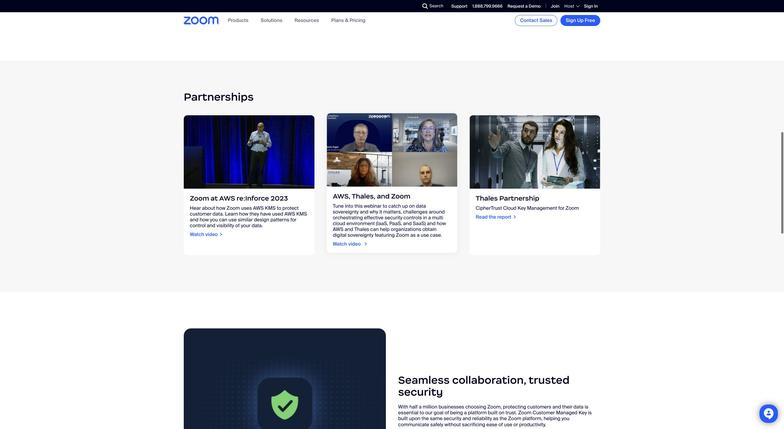 Task type: describe. For each thing, give the bounding box(es) containing it.
a down saas) at the right bottom
[[417, 232, 420, 238]]

0 vertical spatial data.
[[213, 211, 224, 217]]

goal
[[434, 410, 443, 417]]

partnerships
[[184, 90, 254, 104]]

essential
[[398, 410, 418, 417]]

can inside zoom at aws re:inforce 2023 hear about how zoom uses aws kms to protect customer data. learn how they have used aws kms and how you can use similar design patterns for control and visibility of your data. watch video
[[219, 217, 227, 223]]

aws right at
[[219, 194, 235, 203]]

managed
[[556, 410, 577, 417]]

aws, thales, and zoom tune into this webinar to catch up on data sovereignty and why it matters, challenges around orchestrating effective security controls in a multi cloud environment (iaas, paas, and saas) and how aws and thales can help organizations obtain digital sovereignty featuring zoom as a use case. watch video
[[333, 192, 446, 247]]

in
[[423, 214, 427, 221]]

how down at
[[216, 205, 225, 212]]

platform
[[468, 410, 487, 417]]

uses
[[241, 205, 252, 212]]

it
[[379, 208, 382, 215]]

ease
[[486, 422, 497, 428]]

visibility
[[217, 223, 234, 229]]

is right managed
[[588, 410, 592, 417]]

thales inside thales partnership ciphertrust cloud key management for zoom read the report
[[476, 194, 498, 203]]

watch inside aws, thales, and zoom tune into this webinar to catch up on data sovereignty and why it matters, challenges around orchestrating effective security controls in a multi cloud environment (iaas, paas, and saas) and how aws and thales can help organizations obtain digital sovereignty featuring zoom as a use case. watch video
[[333, 240, 347, 247]]

thales partnership image
[[470, 115, 600, 189]]

thales inside aws, thales, and zoom tune into this webinar to catch up on data sovereignty and why it matters, challenges around orchestrating effective security controls in a multi cloud environment (iaas, paas, and saas) and how aws and thales can help organizations obtain digital sovereignty featuring zoom as a use case. watch video
[[354, 226, 369, 232]]

customers
[[527, 404, 551, 411]]

contact sales link
[[515, 15, 557, 26]]

hear
[[190, 205, 201, 212]]

environment
[[346, 220, 375, 226]]

security inside aws, thales, and zoom tune into this webinar to catch up on data sovereignty and why it matters, challenges around orchestrating effective security controls in a multi cloud environment (iaas, paas, and saas) and how aws and thales can help organizations obtain digital sovereignty featuring zoom as a use case. watch video
[[385, 214, 402, 221]]

you inside zoom at aws re:inforce 2023 hear about how zoom uses aws kms to protect customer data. learn how they have used aws kms and how you can use similar design patterns for control and visibility of your data. watch video
[[210, 217, 218, 223]]

saas)
[[413, 220, 426, 226]]

customer
[[533, 410, 555, 417]]

why
[[370, 208, 378, 215]]

read
[[476, 214, 488, 220]]

and down hear
[[190, 217, 198, 223]]

0 horizontal spatial kms
[[265, 205, 276, 212]]

products button
[[228, 17, 248, 24]]

security inside seamless collaboration, trusted security
[[398, 386, 443, 399]]

featuring
[[375, 232, 395, 238]]

your
[[241, 223, 251, 229]]

the inside thales partnership ciphertrust cloud key management for zoom read the report
[[489, 214, 496, 220]]

with half a million businesses choosing zoom, protecting customers and their data is essential to our goal of being a platform built on trust. zoom customer managed key is built upon the same security and reliability as the zoom platform, helping you communicate safely without sacrificing ease of use or productivity.
[[398, 404, 592, 428]]

plans & pricing
[[331, 17, 365, 24]]

sign up free
[[566, 17, 595, 24]]

search
[[429, 3, 443, 9]]

zoom,
[[487, 404, 502, 411]]

is right their
[[585, 404, 588, 411]]

zoom right trust.
[[518, 410, 531, 417]]

ciphertrust
[[476, 205, 502, 212]]

sales
[[540, 17, 552, 24]]

up
[[402, 202, 408, 209]]

sign in link
[[584, 3, 598, 9]]

pricing
[[350, 17, 365, 24]]

have
[[260, 211, 271, 217]]

request a demo link
[[508, 3, 541, 9]]

to inside aws, thales, and zoom tune into this webinar to catch up on data sovereignty and why it matters, challenges around orchestrating effective security controls in a multi cloud environment (iaas, paas, and saas) and how aws and thales can help organizations obtain digital sovereignty featuring zoom as a use case. watch video
[[383, 202, 387, 209]]

with
[[398, 404, 408, 411]]

million
[[423, 404, 437, 411]]

sign up free link
[[561, 15, 600, 26]]

plans & pricing link
[[331, 17, 365, 24]]

effective
[[364, 214, 383, 221]]

zoom left 'uses'
[[227, 205, 240, 212]]

webinar
[[364, 202, 382, 209]]

watch inside zoom at aws re:inforce 2023 hear about how zoom uses aws kms to protect customer data. learn how they have used aws kms and how you can use similar design patterns for control and visibility of your data. watch video
[[190, 231, 204, 238]]

host button
[[564, 3, 579, 9]]

sign for sign up free
[[566, 17, 576, 24]]

safely
[[430, 422, 443, 428]]

support
[[451, 3, 467, 9]]

aws, thales, and zoom image
[[327, 113, 457, 186]]

1.888.799.9666 link
[[472, 3, 503, 9]]

learn
[[225, 211, 238, 217]]

catch
[[388, 202, 401, 209]]

2023
[[271, 194, 288, 203]]

productivity.
[[519, 422, 546, 428]]

aws,
[[333, 192, 350, 200]]

report
[[497, 214, 511, 220]]

sacrificing
[[462, 422, 485, 428]]

1 vertical spatial of
[[445, 410, 449, 417]]

digital
[[333, 232, 346, 238]]

up
[[577, 17, 584, 24]]

1 horizontal spatial kms
[[296, 211, 307, 217]]

sign in
[[584, 3, 598, 9]]

resources button
[[295, 17, 319, 24]]

use inside zoom at aws re:inforce 2023 hear about how zoom uses aws kms to protect customer data. learn how they have used aws kms and how you can use similar design patterns for control and visibility of your data. watch video
[[228, 217, 237, 223]]

use for aws,
[[421, 232, 429, 238]]

you inside with half a million businesses choosing zoom, protecting customers and their data is essential to our goal of being a platform built on trust. zoom customer managed key is built upon the same security and reliability as the zoom platform, helping you communicate safely without sacrificing ease of use or productivity.
[[562, 416, 569, 423]]

cloud
[[333, 220, 345, 226]]

1 horizontal spatial built
[[488, 410, 498, 417]]

and down choosing
[[463, 416, 471, 423]]

trust.
[[506, 410, 517, 417]]

controls
[[404, 214, 422, 221]]

for inside zoom at aws re:inforce 2023 hear about how zoom uses aws kms to protect customer data. learn how they have used aws kms and how you can use similar design patterns for control and visibility of your data. watch video
[[290, 217, 296, 223]]

zoom at aws re:inforce 2023 hear about how zoom uses aws kms to protect customer data. learn how they have used aws kms and how you can use similar design patterns for control and visibility of your data. watch video
[[190, 194, 307, 238]]

at
[[211, 194, 218, 203]]

security inside with half a million businesses choosing zoom, protecting customers and their data is essential to our goal of being a platform built on trust. zoom customer managed key is built upon the same security and reliability as the zoom platform, helping you communicate safely without sacrificing ease of use or productivity.
[[444, 416, 461, 423]]

their
[[562, 404, 572, 411]]

trusted
[[529, 374, 570, 388]]

contact
[[520, 17, 538, 24]]

request
[[508, 3, 524, 9]]

0 horizontal spatial built
[[398, 416, 408, 423]]

platform,
[[522, 416, 543, 423]]

a right in at the right of page
[[428, 214, 431, 221]]

without
[[444, 422, 461, 428]]

shield image
[[184, 329, 386, 430]]

host
[[564, 3, 574, 9]]

seamless
[[398, 374, 450, 388]]

similar
[[238, 217, 253, 223]]

organizations
[[391, 226, 421, 232]]

choosing
[[465, 404, 486, 411]]

plans
[[331, 17, 344, 24]]

use for with
[[504, 422, 512, 428]]

a right half
[[419, 404, 422, 411]]

solutions button
[[261, 17, 282, 24]]

about
[[202, 205, 215, 212]]

upon
[[409, 416, 420, 423]]

aws right used at left
[[284, 211, 295, 217]]

and up webinar
[[377, 192, 390, 200]]



Task type: locate. For each thing, give the bounding box(es) containing it.
sign left up
[[566, 17, 576, 24]]

0 horizontal spatial data.
[[213, 211, 224, 217]]

2 horizontal spatial of
[[498, 422, 503, 428]]

0 horizontal spatial watch
[[190, 231, 204, 238]]

0 horizontal spatial you
[[210, 217, 218, 223]]

data inside with half a million businesses choosing zoom, protecting customers and their data is essential to our goal of being a platform built on trust. zoom customer managed key is built upon the same security and reliability as the zoom platform, helping you communicate safely without sacrificing ease of use or productivity.
[[574, 404, 584, 411]]

seamless collaboration, trusted security
[[398, 374, 570, 399]]

1 vertical spatial data
[[574, 404, 584, 411]]

video down environment
[[348, 240, 361, 247]]

customer
[[190, 211, 211, 217]]

video inside zoom at aws re:inforce 2023 hear about how zoom uses aws kms to protect customer data. learn how they have used aws kms and how you can use similar design patterns for control and visibility of your data. watch video
[[205, 231, 218, 238]]

1 vertical spatial for
[[290, 217, 296, 223]]

2 horizontal spatial to
[[420, 410, 424, 417]]

security down businesses
[[444, 416, 461, 423]]

1 horizontal spatial can
[[370, 226, 379, 232]]

on
[[409, 202, 415, 209], [499, 410, 504, 417]]

kms
[[265, 205, 276, 212], [296, 211, 307, 217]]

zoom down protecting
[[508, 416, 521, 423]]

1 horizontal spatial thales
[[476, 194, 498, 203]]

0 horizontal spatial of
[[235, 223, 240, 229]]

you down about
[[210, 217, 218, 223]]

tune
[[333, 202, 344, 209]]

to inside zoom at aws re:inforce 2023 hear about how zoom uses aws kms to protect customer data. learn how they have used aws kms and how you can use similar design patterns for control and visibility of your data. watch video
[[277, 205, 281, 212]]

1 horizontal spatial of
[[445, 410, 449, 417]]

zoom inside thales partnership ciphertrust cloud key management for zoom read the report
[[566, 205, 579, 212]]

0 vertical spatial for
[[558, 205, 564, 212]]

as inside with half a million businesses choosing zoom, protecting customers and their data is essential to our goal of being a platform built on trust. zoom customer managed key is built upon the same security and reliability as the zoom platform, helping you communicate safely without sacrificing ease of use or productivity.
[[493, 416, 498, 423]]

0 horizontal spatial sign
[[566, 17, 576, 24]]

1 vertical spatial can
[[370, 226, 379, 232]]

1 vertical spatial on
[[499, 410, 504, 417]]

key inside with half a million businesses choosing zoom, protecting customers and their data is essential to our goal of being a platform built on trust. zoom customer managed key is built upon the same security and reliability as the zoom platform, helping you communicate safely without sacrificing ease of use or productivity.
[[579, 410, 587, 417]]

zoom up hear
[[190, 194, 209, 203]]

use inside with half a million businesses choosing zoom, protecting customers and their data is essential to our goal of being a platform built on trust. zoom customer managed key is built upon the same security and reliability as the zoom platform, helping you communicate safely without sacrificing ease of use or productivity.
[[504, 422, 512, 428]]

how down about
[[200, 217, 209, 223]]

the
[[489, 214, 496, 220], [422, 416, 429, 423], [500, 416, 507, 423]]

join
[[551, 3, 560, 9]]

aws down orchestrating
[[333, 226, 343, 232]]

to left our on the bottom right of the page
[[420, 410, 424, 417]]

request a demo
[[508, 3, 541, 9]]

1 horizontal spatial you
[[562, 416, 569, 423]]

helping
[[544, 416, 560, 423]]

communicate
[[398, 422, 429, 428]]

kms down "2023"
[[265, 205, 276, 212]]

1 horizontal spatial on
[[499, 410, 504, 417]]

2 vertical spatial security
[[444, 416, 461, 423]]

1 horizontal spatial use
[[421, 232, 429, 238]]

None search field
[[400, 1, 424, 11]]

protect
[[282, 205, 299, 212]]

video down control
[[205, 231, 218, 238]]

1 horizontal spatial data
[[574, 404, 584, 411]]

half
[[409, 404, 418, 411]]

1 vertical spatial security
[[398, 386, 443, 399]]

sign left in
[[584, 3, 593, 9]]

thales up ciphertrust
[[476, 194, 498, 203]]

1 vertical spatial data.
[[252, 223, 263, 229]]

of right ease
[[498, 422, 503, 428]]

and right control
[[207, 223, 215, 229]]

use inside aws, thales, and zoom tune into this webinar to catch up on data sovereignty and why it matters, challenges around orchestrating effective security controls in a multi cloud environment (iaas, paas, and saas) and how aws and thales can help organizations obtain digital sovereignty featuring zoom as a use case. watch video
[[421, 232, 429, 238]]

being
[[450, 410, 463, 417]]

paas,
[[389, 220, 402, 226]]

zoom down the "paas,"
[[396, 232, 409, 238]]

into
[[345, 202, 353, 209]]

1 vertical spatial watch
[[333, 240, 347, 247]]

0 vertical spatial use
[[228, 217, 237, 223]]

and right saas) at the right bottom
[[427, 220, 436, 226]]

0 vertical spatial video
[[205, 231, 218, 238]]

on inside aws, thales, and zoom tune into this webinar to catch up on data sovereignty and why it matters, challenges around orchestrating effective security controls in a multi cloud environment (iaas, paas, and saas) and how aws and thales can help organizations obtain digital sovereignty featuring zoom as a use case. watch video
[[409, 202, 415, 209]]

the down ciphertrust
[[489, 214, 496, 220]]

1 horizontal spatial watch
[[333, 240, 347, 247]]

zoom logo image
[[184, 17, 219, 24]]

key
[[518, 205, 526, 212], [579, 410, 587, 417]]

on left trust.
[[499, 410, 504, 417]]

to right it
[[383, 202, 387, 209]]

aws
[[219, 194, 235, 203], [253, 205, 264, 212], [284, 211, 295, 217], [333, 226, 343, 232]]

aws inside aws, thales, and zoom tune into this webinar to catch up on data sovereignty and why it matters, challenges around orchestrating effective security controls in a multi cloud environment (iaas, paas, and saas) and how aws and thales can help organizations obtain digital sovereignty featuring zoom as a use case. watch video
[[333, 226, 343, 232]]

help
[[380, 226, 390, 232]]

0 horizontal spatial on
[[409, 202, 415, 209]]

use left "or"
[[504, 422, 512, 428]]

you down their
[[562, 416, 569, 423]]

0 horizontal spatial thales
[[354, 226, 369, 232]]

watch down 'digital'
[[333, 240, 347, 247]]

of right goal
[[445, 410, 449, 417]]

the right upon
[[422, 416, 429, 423]]

and down orchestrating
[[345, 226, 353, 232]]

for right management
[[558, 205, 564, 212]]

as down saas) at the right bottom
[[410, 232, 416, 238]]

and right the "paas,"
[[403, 220, 412, 226]]

a
[[525, 3, 528, 9], [428, 214, 431, 221], [417, 232, 420, 238], [419, 404, 422, 411], [464, 410, 467, 417]]

1 horizontal spatial video
[[348, 240, 361, 247]]

use left the case. at the right bottom
[[421, 232, 429, 238]]

for down protect in the left of the page
[[290, 217, 296, 223]]

1.888.799.9666
[[472, 3, 503, 9]]

0 vertical spatial key
[[518, 205, 526, 212]]

2 horizontal spatial use
[[504, 422, 512, 428]]

0 vertical spatial watch
[[190, 231, 204, 238]]

data. right your
[[252, 223, 263, 229]]

&
[[345, 17, 348, 24]]

re:inforce
[[237, 194, 269, 203]]

of left your
[[235, 223, 240, 229]]

patterns
[[270, 217, 289, 223]]

data. left learn on the left of the page
[[213, 211, 224, 217]]

1 horizontal spatial to
[[383, 202, 387, 209]]

1 vertical spatial as
[[493, 416, 498, 423]]

free
[[585, 17, 595, 24]]

0 horizontal spatial the
[[422, 416, 429, 423]]

0 vertical spatial can
[[219, 217, 227, 223]]

key right managed
[[579, 410, 587, 417]]

1 horizontal spatial sign
[[584, 3, 593, 9]]

1 vertical spatial sovereignty
[[348, 232, 374, 238]]

built up ease
[[488, 410, 498, 417]]

use
[[228, 217, 237, 223], [421, 232, 429, 238], [504, 422, 512, 428]]

zoom right management
[[566, 205, 579, 212]]

search image
[[422, 3, 428, 9], [422, 3, 428, 9]]

data up in at the right of page
[[416, 202, 426, 209]]

0 vertical spatial on
[[409, 202, 415, 209]]

0 horizontal spatial as
[[410, 232, 416, 238]]

reliability
[[472, 416, 492, 423]]

1 horizontal spatial as
[[493, 416, 498, 423]]

kms right patterns
[[296, 211, 307, 217]]

zoom at aws re:inforce 2023 image
[[184, 115, 314, 189]]

2 vertical spatial of
[[498, 422, 503, 428]]

orchestrating
[[333, 214, 363, 221]]

case.
[[430, 232, 442, 238]]

and left why
[[360, 208, 368, 215]]

0 horizontal spatial can
[[219, 217, 227, 223]]

as
[[410, 232, 416, 238], [493, 416, 498, 423]]

1 vertical spatial you
[[562, 416, 569, 423]]

design
[[254, 217, 269, 223]]

to inside with half a million businesses choosing zoom, protecting customers and their data is essential to our goal of being a platform built on trust. zoom customer managed key is built upon the same security and reliability as the zoom platform, helping you communicate safely without sacrificing ease of use or productivity.
[[420, 410, 424, 417]]

and
[[377, 192, 390, 200], [360, 208, 368, 215], [190, 217, 198, 223], [403, 220, 412, 226], [427, 220, 436, 226], [207, 223, 215, 229], [345, 226, 353, 232], [553, 404, 561, 411], [463, 416, 471, 423]]

around
[[429, 208, 445, 215]]

video inside aws, thales, and zoom tune into this webinar to catch up on data sovereignty and why it matters, challenges around orchestrating effective security controls in a multi cloud environment (iaas, paas, and saas) and how aws and thales can help organizations obtain digital sovereignty featuring zoom as a use case. watch video
[[348, 240, 361, 247]]

to down "2023"
[[277, 205, 281, 212]]

the right ease
[[500, 416, 507, 423]]

demo
[[529, 3, 541, 9]]

as inside aws, thales, and zoom tune into this webinar to catch up on data sovereignty and why it matters, challenges around orchestrating effective security controls in a multi cloud environment (iaas, paas, and saas) and how aws and thales can help organizations obtain digital sovereignty featuring zoom as a use case. watch video
[[410, 232, 416, 238]]

1 vertical spatial thales
[[354, 226, 369, 232]]

0 vertical spatial data
[[416, 202, 426, 209]]

1 horizontal spatial data.
[[252, 223, 263, 229]]

built
[[488, 410, 498, 417], [398, 416, 408, 423]]

can left 'similar'
[[219, 217, 227, 223]]

on inside with half a million businesses choosing zoom, protecting customers and their data is essential to our goal of being a platform built on trust. zoom customer managed key is built upon the same security and reliability as the zoom platform, helping you communicate safely without sacrificing ease of use or productivity.
[[499, 410, 504, 417]]

same
[[430, 416, 443, 423]]

1 horizontal spatial the
[[489, 214, 496, 220]]

0 horizontal spatial use
[[228, 217, 237, 223]]

sovereignty down environment
[[348, 232, 374, 238]]

thales partnership ciphertrust cloud key management for zoom read the report
[[476, 194, 579, 220]]

0 vertical spatial you
[[210, 217, 218, 223]]

support link
[[451, 3, 467, 9]]

how left they at the left of page
[[239, 211, 248, 217]]

and left their
[[553, 404, 561, 411]]

sign
[[584, 3, 593, 9], [566, 17, 576, 24]]

our
[[425, 410, 433, 417]]

control
[[190, 223, 206, 229]]

aws down re:inforce
[[253, 205, 264, 212]]

for inside thales partnership ciphertrust cloud key management for zoom read the report
[[558, 205, 564, 212]]

thales down effective
[[354, 226, 369, 232]]

1 vertical spatial key
[[579, 410, 587, 417]]

watch down control
[[190, 231, 204, 238]]

sign for sign in
[[584, 3, 593, 9]]

key inside thales partnership ciphertrust cloud key management for zoom read the report
[[518, 205, 526, 212]]

1 vertical spatial use
[[421, 232, 429, 238]]

0 horizontal spatial key
[[518, 205, 526, 212]]

2 vertical spatial use
[[504, 422, 512, 428]]

0 vertical spatial as
[[410, 232, 416, 238]]

0 horizontal spatial data
[[416, 202, 426, 209]]

in
[[594, 3, 598, 9]]

how down the around
[[437, 220, 446, 226]]

1 vertical spatial video
[[348, 240, 361, 247]]

collaboration,
[[452, 374, 526, 388]]

partnership
[[499, 194, 539, 203]]

can left help
[[370, 226, 379, 232]]

2 horizontal spatial the
[[500, 416, 507, 423]]

security up half
[[398, 386, 443, 399]]

security
[[385, 214, 402, 221], [398, 386, 443, 399], [444, 416, 461, 423]]

0 vertical spatial of
[[235, 223, 240, 229]]

on right up
[[409, 202, 415, 209]]

contact sales
[[520, 17, 552, 24]]

they
[[249, 211, 259, 217]]

protecting
[[503, 404, 526, 411]]

for
[[558, 205, 564, 212], [290, 217, 296, 223]]

a left demo
[[525, 3, 528, 9]]

as down zoom,
[[493, 416, 498, 423]]

or
[[513, 422, 518, 428]]

0 vertical spatial sovereignty
[[333, 208, 359, 215]]

products
[[228, 17, 248, 24]]

zoom
[[391, 192, 410, 200], [190, 194, 209, 203], [227, 205, 240, 212], [566, 205, 579, 212], [396, 232, 409, 238], [518, 410, 531, 417], [508, 416, 521, 423]]

management
[[527, 205, 557, 212]]

of inside zoom at aws re:inforce 2023 hear about how zoom uses aws kms to protect customer data. learn how they have used aws kms and how you can use similar design patterns for control and visibility of your data. watch video
[[235, 223, 240, 229]]

how inside aws, thales, and zoom tune into this webinar to catch up on data sovereignty and why it matters, challenges around orchestrating effective security controls in a multi cloud environment (iaas, paas, and saas) and how aws and thales can help organizations obtain digital sovereignty featuring zoom as a use case. watch video
[[437, 220, 446, 226]]

0 vertical spatial sign
[[584, 3, 593, 9]]

zoom up up
[[391, 192, 410, 200]]

can
[[219, 217, 227, 223], [370, 226, 379, 232]]

use left 'similar'
[[228, 217, 237, 223]]

1 horizontal spatial for
[[558, 205, 564, 212]]

thales,
[[352, 192, 375, 200]]

0 horizontal spatial to
[[277, 205, 281, 212]]

data right their
[[574, 404, 584, 411]]

join link
[[551, 3, 560, 9]]

data inside aws, thales, and zoom tune into this webinar to catch up on data sovereignty and why it matters, challenges around orchestrating effective security controls in a multi cloud environment (iaas, paas, and saas) and how aws and thales can help organizations obtain digital sovereignty featuring zoom as a use case. watch video
[[416, 202, 426, 209]]

challenges
[[403, 208, 428, 215]]

1 horizontal spatial key
[[579, 410, 587, 417]]

can inside aws, thales, and zoom tune into this webinar to catch up on data sovereignty and why it matters, challenges around orchestrating effective security controls in a multi cloud environment (iaas, paas, and saas) and how aws and thales can help organizations obtain digital sovereignty featuring zoom as a use case. watch video
[[370, 226, 379, 232]]

security down the catch
[[385, 214, 402, 221]]

is
[[585, 404, 588, 411], [588, 410, 592, 417]]

this
[[354, 202, 363, 209]]

0 vertical spatial security
[[385, 214, 402, 221]]

built left upon
[[398, 416, 408, 423]]

a right being
[[464, 410, 467, 417]]

sovereignty up cloud at the left
[[333, 208, 359, 215]]

0 horizontal spatial for
[[290, 217, 296, 223]]

key down partnership
[[518, 205, 526, 212]]

0 vertical spatial thales
[[476, 194, 498, 203]]

video
[[205, 231, 218, 238], [348, 240, 361, 247]]

1 vertical spatial sign
[[566, 17, 576, 24]]

0 horizontal spatial video
[[205, 231, 218, 238]]



Task type: vqa. For each thing, say whether or not it's contained in the screenshot.
VISS,
no



